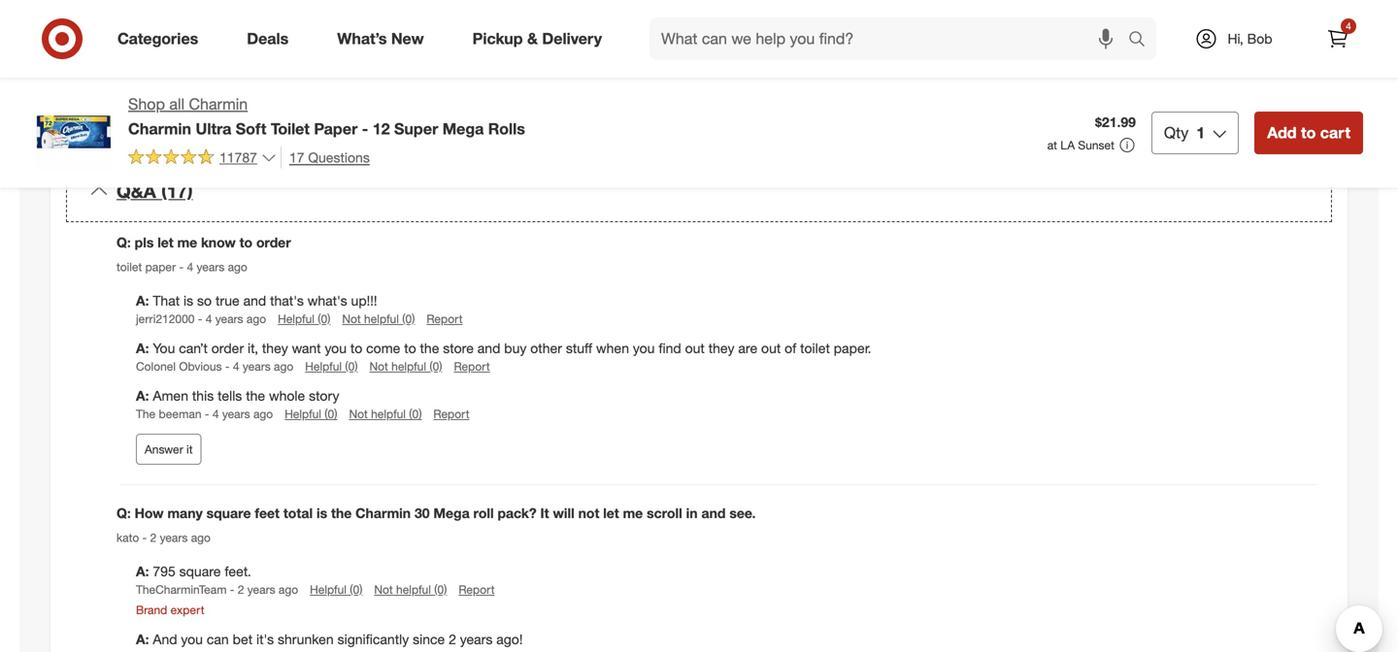 Task type: describe. For each thing, give the bounding box(es) containing it.
helpful  (0) button up a: and you can bet it's shrunken significantly since 2 years ago!
[[310, 581, 363, 598]]

are
[[738, 340, 758, 357]]

since
[[413, 631, 445, 648]]

pounds
[[296, 44, 342, 61]]

0 horizontal spatial islands,
[[415, 102, 461, 119]]

2 inches from the left
[[467, 25, 507, 42]]

a: for a: 795 square feet.
[[136, 563, 149, 580]]

la
[[1061, 138, 1075, 152]]

at la sunset
[[1047, 138, 1115, 152]]

1 horizontal spatial under
[[374, 83, 410, 100]]

target
[[933, 25, 970, 42]]

gu),
[[346, 102, 373, 119]]

4 down so
[[206, 311, 212, 326]]

thecharminteam
[[136, 582, 227, 597]]

pickup.
[[1025, 63, 1069, 80]]

17 questions
[[289, 149, 370, 166]]

locations:
[[390, 63, 449, 80]]

0 vertical spatial separate
[[283, 83, 336, 100]]

a: amen this tells the whole story
[[136, 387, 339, 404]]

years inside q: how many square feet total is the charmin 30 mega roll pack? it will not let me scroll in and see. kato - 2 years ago
[[160, 531, 188, 545]]

shipt
[[821, 63, 853, 80]]

$21.99
[[1095, 114, 1136, 131]]

new
[[391, 29, 424, 48]]

2 inside q: how many square feet total is the charmin 30 mega roll pack? it will not let me scroll in and see. kato - 2 years ago
[[150, 531, 157, 545]]

samoa
[[178, 83, 221, 100]]

item for this item can be returned to any target store or target.com. this item must be returned within 90 days of the date it was purchased in store, shipped, delivered by a shipt shopper, or made ready for pickup. see the return policy for complete information.
[[761, 25, 788, 42]]

answer
[[145, 442, 183, 457]]

let inside q: pls let me know to order toilet paper - 4 years ago
[[158, 234, 174, 251]]

states
[[497, 63, 535, 80]]

2 x from the left
[[548, 25, 555, 42]]

90
[[940, 44, 955, 61]]

as),
[[414, 83, 439, 100]]

0 vertical spatial islands,
[[632, 63, 678, 80]]

1 horizontal spatial you
[[325, 340, 347, 357]]

minor
[[539, 63, 574, 80]]

&
[[527, 29, 538, 48]]

q&a (17)
[[117, 180, 193, 202]]

what's
[[308, 292, 347, 309]]

a: 795 square feet.
[[136, 563, 251, 580]]

virgin
[[377, 102, 411, 119]]

1 vertical spatial square
[[179, 563, 221, 580]]

paper
[[314, 119, 358, 138]]

0 horizontal spatial store
[[443, 340, 474, 357]]

qty
[[1164, 123, 1189, 142]]

4.661
[[259, 44, 293, 61]]

the down the 'delivered'
[[760, 83, 779, 100]]

in inside q: how many square feet total is the charmin 30 mega roll pack? it will not let me scroll in and see. kato - 2 years ago
[[686, 505, 698, 522]]

to left come
[[350, 340, 362, 357]]

kato
[[117, 531, 139, 545]]

0 horizontal spatial under
[[307, 102, 342, 119]]

- inside q: pls let me know to order toilet paper - 4 years ago
[[179, 260, 184, 274]]

this for this item can be returned to any target store or target.com. this item must be returned within 90 days of the date it was purchased in store, shipped, delivered by a shipt shopper, or made ready for pickup. see the return policy for complete information.
[[732, 25, 757, 42]]

be for this item can be returned to any target store or target.com. this item must be returned within 90 days of the date it was purchased in store, shipped, delivered by a shipt shopper, or made ready for pickup. see the return policy for complete information.
[[817, 25, 833, 42]]

- inside q: how many square feet total is the charmin 30 mega roll pack? it will not let me scroll in and see. kato - 2 years ago
[[142, 531, 147, 545]]

story
[[309, 387, 339, 404]]

that's
[[270, 292, 304, 309]]

true
[[216, 292, 240, 309]]

1 horizontal spatial islands,
[[553, 83, 600, 100]]

a: for a: and you can bet it's shrunken significantly since 2 years ago!
[[136, 631, 149, 648]]

0 horizontal spatial you
[[181, 631, 203, 648]]

helpful up a: and you can bet it's shrunken significantly since 2 years ago!
[[310, 582, 347, 597]]

cart
[[1320, 123, 1351, 142]]

not for that's
[[342, 311, 361, 326]]

that
[[153, 292, 180, 309]]

helpful  (0) button for want
[[305, 358, 358, 375]]

q: for q: how many square feet total is the charmin 30 mega roll pack? it will not let me scroll in and see.
[[117, 505, 131, 522]]

other
[[530, 340, 562, 357]]

17 questions link
[[281, 146, 370, 169]]

is inside q: how many square feet total is the charmin 30 mega roll pack? it will not let me scroll in and see. kato - 2 years ago
[[317, 505, 327, 522]]

store,
[[1182, 44, 1216, 61]]

of inside this item can be returned to any target store or target.com. this item must be returned within 90 days of the date it was purchased in store, shipped, delivered by a shipt shopper, or made ready for pickup. see the return policy for complete information.
[[991, 44, 1003, 61]]

pickup & delivery link
[[456, 17, 626, 60]]

cannot
[[176, 63, 217, 80]]

date
[[1030, 44, 1057, 61]]

was
[[1072, 44, 1096, 61]]

not helpful  (0) button for story
[[349, 406, 422, 423]]

ago down "want"
[[274, 359, 293, 374]]

me inside q: how many square feet total is the charmin 30 mega roll pack? it will not let me scroll in and see. kato - 2 years ago
[[623, 505, 643, 522]]

the beeman - 4 years ago
[[136, 407, 273, 421]]

ago!
[[496, 631, 523, 648]]

1 vertical spatial be
[[825, 44, 841, 61]]

pickup
[[473, 29, 523, 48]]

the left date
[[1007, 44, 1026, 61]]

2 horizontal spatial you
[[633, 340, 655, 357]]

1 horizontal spatial or
[[1009, 25, 1021, 42]]

1 vertical spatial or
[[913, 63, 925, 80]]

helpful for that's
[[364, 311, 399, 326]]

roll
[[473, 505, 494, 522]]

not helpful  (0) button for that's
[[342, 311, 415, 327]]

a: for a: amen this tells the whole story
[[136, 387, 149, 404]]

expert
[[171, 603, 204, 618]]

11787
[[219, 149, 257, 166]]

it
[[540, 505, 549, 522]]

shop all charmin charmin ultra soft toilet paper - 12 super mega rolls
[[128, 95, 525, 138]]

the right come
[[420, 340, 439, 357]]

search button
[[1120, 17, 1166, 64]]

come
[[366, 340, 400, 357]]

helpful for that's
[[278, 311, 315, 326]]

helpful  (0) for story
[[285, 407, 337, 421]]

can't
[[179, 340, 208, 357]]

helpful  (0) up a: and you can bet it's shrunken significantly since 2 years ago!
[[310, 582, 363, 597]]

1 vertical spatial (see
[[157, 102, 183, 119]]

7.913
[[558, 25, 592, 42]]

not helpful  (0) for want
[[369, 359, 442, 374]]

2 ship from the top
[[181, 44, 207, 61]]

1 vertical spatial also
[[186, 102, 211, 119]]

can inside this item can be returned to any target store or target.com. this item must be returned within 90 days of the date it was purchased in store, shipped, delivered by a shipt shopper, or made ready for pickup. see the return policy for complete information.
[[791, 25, 813, 42]]

4 right "bob"
[[1346, 20, 1351, 32]]

it inside answer it button
[[186, 442, 193, 457]]

whole
[[269, 387, 305, 404]]

4 link
[[1317, 17, 1359, 60]]

1 vertical spatial entry
[[272, 102, 303, 119]]

not helpful  (0) for that's
[[342, 311, 415, 326]]

years down true
[[215, 311, 243, 326]]

it inside this item can be returned to any target store or target.com. this item must be returned within 90 days of the date it was purchased in store, shipped, delivered by a shipt shopper, or made ready for pickup. see the return policy for complete information.
[[1061, 44, 1068, 61]]

toilet
[[271, 119, 310, 138]]

0 vertical spatial is
[[184, 292, 193, 309]]

helpful for want
[[391, 359, 426, 374]]

what's
[[337, 29, 387, 48]]

ago down a: that is so true and that's what's up!!! on the top of the page
[[247, 311, 266, 326]]

4 up a: amen this tells the whole story on the left
[[233, 359, 239, 374]]

a: for a: that is so true and that's what's up!!!
[[136, 292, 149, 309]]

q&a
[[117, 180, 156, 202]]

1 ship from the top
[[181, 25, 207, 42]]

northern
[[442, 83, 497, 100]]

tells
[[218, 387, 242, 404]]

not helpful  (0) for story
[[349, 407, 422, 421]]

charmin inside q: how many square feet total is the charmin 30 mega roll pack? it will not let me scroll in and see. kato - 2 years ago
[[356, 505, 411, 522]]

1
[[1197, 123, 1205, 142]]

12
[[373, 119, 390, 138]]

1 vertical spatial item
[[761, 44, 788, 61]]

helpful for story
[[371, 407, 406, 421]]

see
[[732, 83, 756, 100]]

me inside q: pls let me know to order toilet paper - 4 years ago
[[177, 234, 197, 251]]

outlying
[[578, 63, 628, 80]]

ago down whole
[[253, 407, 273, 421]]

purchased
[[1100, 44, 1164, 61]]

item for this item cannot be shipped to the following locations:
[[145, 63, 172, 80]]

report button for want
[[454, 358, 490, 375]]

years down a: amen this tells the whole story on the left
[[222, 407, 250, 421]]

0 vertical spatial and
[[243, 292, 266, 309]]

a: for a: you can't order it, they want you to come to the store and buy other stuff when you find out they are out of toilet paper.
[[136, 340, 149, 357]]

helpful  (0) for that's
[[278, 311, 331, 326]]

1 horizontal spatial and
[[478, 340, 500, 357]]

795
[[153, 563, 175, 580]]

years inside q: pls let me know to order toilet paper - 4 years ago
[[197, 260, 225, 274]]

this for this item cannot be shipped to the following locations:
[[117, 63, 142, 80]]

a: that is so true and that's what's up!!!
[[136, 292, 377, 309]]

years down feet.
[[247, 582, 275, 597]]

and inside q: how many square feet total is the charmin 30 mega roll pack? it will not let me scroll in and see. kato - 2 years ago
[[702, 505, 726, 522]]

1 inches from the left
[[326, 25, 366, 42]]

0 vertical spatial charmin
[[189, 95, 248, 114]]

toilet inside q: pls let me know to order toilet paper - 4 years ago
[[117, 260, 142, 274]]

4 down this
[[212, 407, 219, 421]]

this item can be returned to any target store or target.com. this item must be returned within 90 days of the date it was purchased in store, shipped, delivered by a shipt shopper, or made ready for pickup. see the return policy for complete information.
[[732, 25, 1272, 100]]

total
[[283, 505, 313, 522]]

report for that's
[[427, 311, 463, 326]]

deals
[[247, 29, 289, 48]]

17
[[289, 149, 304, 166]]

- right the obvious
[[225, 359, 230, 374]]

hi, bob
[[1228, 30, 1273, 47]]



Task type: locate. For each thing, give the bounding box(es) containing it.
significantly
[[338, 631, 409, 648]]

at
[[1047, 138, 1057, 152]]

- down feet.
[[230, 582, 234, 597]]

0 vertical spatial it
[[1061, 44, 1068, 61]]

mega inside shop all charmin charmin ultra soft toilet paper - 12 super mega rolls
[[443, 119, 484, 138]]

0 horizontal spatial and
[[243, 292, 266, 309]]

square up thecharminteam - 2 years ago at the left bottom of page
[[179, 563, 221, 580]]

2 vertical spatial charmin
[[356, 505, 411, 522]]

is left so
[[184, 292, 193, 309]]

be up 'must'
[[817, 25, 833, 42]]

is
[[184, 292, 193, 309], [317, 505, 327, 522]]

rolls
[[488, 119, 525, 138]]

ago down many
[[191, 531, 211, 545]]

return
[[783, 83, 819, 100]]

a: and you can bet it's shrunken significantly since 2 years ago!
[[136, 631, 523, 648]]

ago inside q: pls let me know to order toilet paper - 4 years ago
[[228, 260, 247, 274]]

estimated ship dimensions: 16.22 inches length x 10.472 inches width x 7.913 inches height estimated ship weight: 4.661 pounds
[[117, 25, 677, 61]]

1 horizontal spatial is
[[317, 505, 327, 522]]

0 horizontal spatial 2
[[150, 531, 157, 545]]

qty 1
[[1164, 123, 1205, 142]]

by
[[792, 63, 806, 80]]

10.472
[[422, 25, 463, 42]]

it's
[[256, 631, 274, 648]]

a: up the the
[[136, 387, 149, 404]]

charmin down shop
[[128, 119, 191, 138]]

helpful for want
[[305, 359, 342, 374]]

separate up soft
[[215, 102, 268, 119]]

they left are
[[709, 340, 735, 357]]

1 vertical spatial returned
[[845, 44, 896, 61]]

mega down "u.s."
[[443, 119, 484, 138]]

- down so
[[198, 311, 202, 326]]

years down many
[[160, 531, 188, 545]]

order inside q: pls let me know to order toilet paper - 4 years ago
[[256, 234, 291, 251]]

to inside this item can be returned to any target store or target.com. this item must be returned within 90 days of the date it was purchased in store, shipped, delivered by a shipt shopper, or made ready for pickup. see the return policy for complete information.
[[892, 25, 904, 42]]

1 x from the left
[[411, 25, 418, 42]]

item
[[761, 25, 788, 42], [761, 44, 788, 61], [145, 63, 172, 80]]

shrunken
[[278, 631, 334, 648]]

2 horizontal spatial and
[[702, 505, 726, 522]]

0 vertical spatial q:
[[117, 234, 131, 251]]

4 a: from the top
[[136, 563, 149, 580]]

a: left the 795
[[136, 563, 149, 580]]

1 horizontal spatial (see
[[225, 83, 250, 100]]

1 a: from the top
[[136, 292, 149, 309]]

2 down feet.
[[238, 582, 244, 597]]

1 vertical spatial of
[[785, 340, 797, 357]]

charmin up ultra
[[189, 95, 248, 114]]

1 vertical spatial order
[[211, 340, 244, 357]]

to
[[892, 25, 904, 42], [294, 63, 306, 80], [1301, 123, 1316, 142], [240, 234, 253, 251], [350, 340, 362, 357], [404, 340, 416, 357]]

feet.
[[225, 563, 251, 580]]

helpful  (0) down story
[[285, 407, 337, 421]]

height
[[640, 25, 677, 42]]

0 vertical spatial this
[[732, 25, 757, 42]]

inches up pounds
[[326, 25, 366, 42]]

0 vertical spatial of
[[991, 44, 1003, 61]]

4 right paper
[[187, 260, 193, 274]]

want
[[292, 340, 321, 357]]

1 vertical spatial toilet
[[800, 340, 830, 357]]

buy
[[504, 340, 527, 357]]

1 vertical spatial 2
[[238, 582, 244, 597]]

helpful  (0) button up story
[[305, 358, 358, 375]]

2 q: from the top
[[117, 505, 131, 522]]

charmin left 30
[[356, 505, 411, 522]]

paper
[[145, 260, 176, 274]]

helpful  (0) down that's
[[278, 311, 331, 326]]

0 horizontal spatial toilet
[[117, 260, 142, 274]]

1 vertical spatial this
[[732, 44, 757, 61]]

ago down the know
[[228, 260, 247, 274]]

helpful for story
[[285, 407, 321, 421]]

0 vertical spatial ship
[[181, 25, 207, 42]]

categories
[[117, 29, 198, 48]]

not for want
[[369, 359, 388, 374]]

helpful  (0) for want
[[305, 359, 358, 374]]

1 vertical spatial me
[[623, 505, 643, 522]]

inches
[[326, 25, 366, 42], [467, 25, 507, 42], [596, 25, 636, 42]]

or
[[1009, 25, 1021, 42], [913, 63, 925, 80]]

0 vertical spatial entry
[[339, 83, 371, 100]]

1 horizontal spatial for
[[1005, 63, 1021, 80]]

(see down american
[[157, 102, 183, 119]]

1 horizontal spatial store
[[974, 25, 1005, 42]]

scroll
[[647, 505, 682, 522]]

add
[[1267, 123, 1297, 142]]

0 horizontal spatial inches
[[326, 25, 366, 42]]

What can we help you find? suggestions appear below search field
[[650, 17, 1133, 60]]

you right "want"
[[325, 340, 347, 357]]

- down this
[[205, 407, 209, 421]]

jerri212000 - 4 years ago
[[136, 311, 266, 326]]

years down the know
[[197, 260, 225, 274]]

q: inside q: how many square feet total is the charmin 30 mega roll pack? it will not let me scroll in and see. kato - 2 years ago
[[117, 505, 131, 522]]

2 vertical spatial islands,
[[415, 102, 461, 119]]

and left buy
[[478, 340, 500, 357]]

0 horizontal spatial me
[[177, 234, 197, 251]]

what's new link
[[321, 17, 448, 60]]

1 vertical spatial charmin
[[128, 119, 191, 138]]

up!!!
[[351, 292, 377, 309]]

1 they from the left
[[262, 340, 288, 357]]

it left "was"
[[1061, 44, 1068, 61]]

in right scroll
[[686, 505, 698, 522]]

store left buy
[[443, 340, 474, 357]]

0 horizontal spatial or
[[913, 63, 925, 80]]

colonel obvious - 4 years ago
[[136, 359, 293, 374]]

q: inside q: pls let me know to order toilet paper - 4 years ago
[[117, 234, 131, 251]]

in inside this item can be returned to any target store or target.com. this item must be returned within 90 days of the date it was purchased in store, shipped, delivered by a shipt shopper, or made ready for pickup. see the return policy for complete information.
[[1168, 44, 1179, 61]]

0 horizontal spatial in
[[686, 505, 698, 522]]

thecharminteam - 2 years ago
[[136, 582, 298, 597]]

2 horizontal spatial islands,
[[632, 63, 678, 80]]

to left any at right
[[892, 25, 904, 42]]

4 inside q: pls let me know to order toilet paper - 4 years ago
[[187, 260, 193, 274]]

2 vertical spatial this
[[117, 63, 142, 80]]

1 out from the left
[[685, 340, 705, 357]]

1 horizontal spatial separate
[[283, 83, 336, 100]]

it
[[1061, 44, 1068, 61], [186, 442, 193, 457]]

q: how many square feet total is the charmin 30 mega roll pack? it will not let me scroll in and see. kato - 2 years ago
[[117, 505, 756, 545]]

1 horizontal spatial in
[[1168, 44, 1179, 61]]

ago up shrunken on the bottom left
[[279, 582, 298, 597]]

0 horizontal spatial entry
[[272, 102, 303, 119]]

and
[[153, 631, 177, 648]]

united
[[453, 63, 493, 80]]

of right are
[[785, 340, 797, 357]]

ship
[[181, 25, 207, 42], [181, 44, 207, 61]]

will
[[553, 505, 575, 522]]

helpful  (0) button for that's
[[278, 311, 331, 327]]

helpful down "want"
[[305, 359, 342, 374]]

can left bet
[[207, 631, 229, 648]]

0 horizontal spatial (see
[[157, 102, 183, 119]]

0 vertical spatial under
[[374, 83, 410, 100]]

1 horizontal spatial order
[[256, 234, 291, 251]]

1 vertical spatial estimated
[[117, 44, 178, 61]]

ago inside q: how many square feet total is the charmin 30 mega roll pack? it will not let me scroll in and see. kato - 2 years ago
[[191, 531, 211, 545]]

16.22
[[288, 25, 322, 42]]

0 vertical spatial square
[[206, 505, 251, 522]]

1 horizontal spatial out
[[761, 340, 781, 357]]

islands, down minor on the left top of page
[[553, 83, 600, 100]]

1 vertical spatial is
[[317, 505, 327, 522]]

0 vertical spatial returned
[[837, 25, 888, 42]]

0 horizontal spatial out
[[685, 340, 705, 357]]

and left see.
[[702, 505, 726, 522]]

be for this item cannot be shipped to the following locations:
[[221, 63, 237, 80]]

2 estimated from the top
[[117, 44, 178, 61]]

2 vertical spatial and
[[702, 505, 726, 522]]

ago
[[228, 260, 247, 274], [247, 311, 266, 326], [274, 359, 293, 374], [253, 407, 273, 421], [191, 531, 211, 545], [279, 582, 298, 597]]

toilet left paper.
[[800, 340, 830, 357]]

1 vertical spatial can
[[207, 631, 229, 648]]

0 horizontal spatial they
[[262, 340, 288, 357]]

store up 'days'
[[974, 25, 1005, 42]]

- right paper
[[179, 260, 184, 274]]

the
[[136, 407, 156, 421]]

3 inches from the left
[[596, 25, 636, 42]]

0 horizontal spatial separate
[[215, 102, 268, 119]]

0 horizontal spatial it
[[186, 442, 193, 457]]

out right "find"
[[685, 340, 705, 357]]

a: left and
[[136, 631, 149, 648]]

1 horizontal spatial they
[[709, 340, 735, 357]]

store inside this item can be returned to any target store or target.com. this item must be returned within 90 days of the date it was purchased in store, shipped, delivered by a shipt shopper, or made ready for pickup. see the return policy for complete information.
[[974, 25, 1005, 42]]

separate
[[283, 83, 336, 100], [215, 102, 268, 119]]

square
[[206, 505, 251, 522], [179, 563, 221, 580]]

to right the know
[[240, 234, 253, 251]]

helpful
[[364, 311, 399, 326], [391, 359, 426, 374], [371, 407, 406, 421], [396, 582, 431, 597]]

can up 'must'
[[791, 25, 813, 42]]

helpful
[[278, 311, 315, 326], [305, 359, 342, 374], [285, 407, 321, 421], [310, 582, 347, 597]]

helpful down whole
[[285, 407, 321, 421]]

what's new
[[337, 29, 424, 48]]

1 horizontal spatial it
[[1061, 44, 1068, 61]]

2 down how
[[150, 531, 157, 545]]

1 vertical spatial under
[[307, 102, 342, 119]]

how
[[135, 505, 164, 522]]

not helpful  (0) button
[[342, 311, 415, 327], [369, 358, 442, 375], [349, 406, 422, 423], [374, 581, 447, 598]]

mega inside q: how many square feet total is the charmin 30 mega roll pack? it will not let me scroll in and see. kato - 2 years ago
[[433, 505, 470, 522]]

united states minor outlying islands, american samoa (see also separate entry under as), northern mariana islands, apo/fpo, guam (see also separate entry under gu), virgin islands, u.s.
[[117, 63, 678, 119]]

11787 link
[[128, 146, 277, 170]]

know
[[201, 234, 236, 251]]

image of charmin ultra soft toilet paper - 12 super mega rolls image
[[35, 93, 113, 171]]

0 vertical spatial me
[[177, 234, 197, 251]]

1 vertical spatial let
[[603, 505, 619, 522]]

entry up toilet
[[272, 102, 303, 119]]

out right are
[[761, 340, 781, 357]]

years left ago!
[[460, 631, 493, 648]]

inches right 7.913
[[596, 25, 636, 42]]

the inside q: how many square feet total is the charmin 30 mega roll pack? it will not let me scroll in and see. kato - 2 years ago
[[331, 505, 352, 522]]

to down pounds
[[294, 63, 306, 80]]

paper.
[[834, 340, 872, 357]]

30
[[415, 505, 430, 522]]

2 they from the left
[[709, 340, 735, 357]]

in left store,
[[1168, 44, 1179, 61]]

0 horizontal spatial also
[[186, 102, 211, 119]]

not for story
[[349, 407, 368, 421]]

helpful down that's
[[278, 311, 315, 326]]

or down within
[[913, 63, 925, 80]]

let right not
[[603, 505, 619, 522]]

shop
[[128, 95, 165, 114]]

soft
[[236, 119, 266, 138]]

made
[[929, 63, 964, 80]]

and right true
[[243, 292, 266, 309]]

islands, up the apo/fpo,
[[632, 63, 678, 80]]

0 horizontal spatial for
[[863, 83, 879, 100]]

1 horizontal spatial entry
[[339, 83, 371, 100]]

1 vertical spatial and
[[478, 340, 500, 357]]

0 horizontal spatial order
[[211, 340, 244, 357]]

obvious
[[179, 359, 222, 374]]

2 a: from the top
[[136, 340, 149, 357]]

- inside shop all charmin charmin ultra soft toilet paper - 12 super mega rolls
[[362, 119, 368, 138]]

complete
[[883, 83, 940, 100]]

q: left pls
[[117, 234, 131, 251]]

the right 'tells'
[[246, 387, 265, 404]]

u.s.
[[465, 102, 488, 119]]

bob
[[1247, 30, 1273, 47]]

report for story
[[433, 407, 470, 421]]

entry
[[339, 83, 371, 100], [272, 102, 303, 119]]

report for want
[[454, 359, 490, 374]]

1 horizontal spatial toilet
[[800, 340, 830, 357]]

square left feet at bottom
[[206, 505, 251, 522]]

0 vertical spatial store
[[974, 25, 1005, 42]]

me
[[177, 234, 197, 251], [623, 505, 643, 522]]

for
[[1005, 63, 1021, 80], [863, 83, 879, 100]]

1 q: from the top
[[117, 234, 131, 251]]

0 vertical spatial mega
[[443, 119, 484, 138]]

1 horizontal spatial also
[[254, 83, 279, 100]]

1 vertical spatial store
[[443, 340, 474, 357]]

helpful  (0) button for story
[[285, 406, 337, 423]]

also
[[254, 83, 279, 100], [186, 102, 211, 119]]

order right the know
[[256, 234, 291, 251]]

years
[[197, 260, 225, 274], [215, 311, 243, 326], [243, 359, 271, 374], [222, 407, 250, 421], [160, 531, 188, 545], [247, 582, 275, 597], [460, 631, 493, 648]]

0 vertical spatial toilet
[[117, 260, 142, 274]]

under up virgin
[[374, 83, 410, 100]]

not helpful  (0)
[[342, 311, 415, 326], [369, 359, 442, 374], [349, 407, 422, 421], [374, 582, 447, 597]]

estimated
[[117, 25, 178, 42], [117, 44, 178, 61]]

you right and
[[181, 631, 203, 648]]

1 horizontal spatial inches
[[467, 25, 507, 42]]

1 horizontal spatial 2
[[238, 582, 244, 597]]

add to cart button
[[1255, 112, 1363, 154]]

5 a: from the top
[[136, 631, 149, 648]]

days
[[959, 44, 987, 61]]

it right answer
[[186, 442, 193, 457]]

not
[[578, 505, 599, 522]]

let right pls
[[158, 234, 174, 251]]

mariana
[[501, 83, 550, 100]]

super
[[394, 119, 438, 138]]

find
[[659, 340, 681, 357]]

under up paper
[[307, 102, 342, 119]]

following
[[333, 63, 387, 80]]

0 vertical spatial also
[[254, 83, 279, 100]]

target.com.
[[1025, 25, 1094, 42]]

to inside q: pls let me know to order toilet paper - 4 years ago
[[240, 234, 253, 251]]

0 vertical spatial for
[[1005, 63, 1021, 80]]

when
[[596, 340, 629, 357]]

mega right 30
[[433, 505, 470, 522]]

0 horizontal spatial let
[[158, 234, 174, 251]]

0 vertical spatial 2
[[150, 531, 157, 545]]

out
[[685, 340, 705, 357], [761, 340, 781, 357]]

to right come
[[404, 340, 416, 357]]

is right total
[[317, 505, 327, 522]]

they right it,
[[262, 340, 288, 357]]

square inside q: how many square feet total is the charmin 30 mega roll pack? it will not let me scroll in and see. kato - 2 years ago
[[206, 505, 251, 522]]

0 vertical spatial let
[[158, 234, 174, 251]]

1 estimated from the top
[[117, 25, 178, 42]]

years down it,
[[243, 359, 271, 374]]

let inside q: how many square feet total is the charmin 30 mega roll pack? it will not let me scroll in and see. kato - 2 years ago
[[603, 505, 619, 522]]

for down the shopper,
[[863, 83, 879, 100]]

3 a: from the top
[[136, 387, 149, 404]]

pls
[[135, 234, 154, 251]]

0 horizontal spatial can
[[207, 631, 229, 648]]

be down weight:
[[221, 63, 237, 80]]

for right the ready on the right top of page
[[1005, 63, 1021, 80]]

not helpful  (0) button for want
[[369, 358, 442, 375]]

0 vertical spatial (see
[[225, 83, 250, 100]]

islands,
[[632, 63, 678, 80], [553, 83, 600, 100], [415, 102, 461, 119]]

0 horizontal spatial is
[[184, 292, 193, 309]]

1 vertical spatial separate
[[215, 102, 268, 119]]

report button for that's
[[427, 311, 463, 327]]

of up the ready on the right top of page
[[991, 44, 1003, 61]]

helpful  (0) up story
[[305, 359, 358, 374]]

1 horizontal spatial can
[[791, 25, 813, 42]]

me left scroll
[[623, 505, 643, 522]]

0 vertical spatial in
[[1168, 44, 1179, 61]]

width
[[511, 25, 544, 42]]

feet
[[255, 505, 280, 522]]

helpful  (0) button down story
[[285, 406, 337, 423]]

2 out from the left
[[761, 340, 781, 357]]

islands, down as),
[[415, 102, 461, 119]]

2 horizontal spatial 2
[[449, 631, 456, 648]]

the down pounds
[[310, 63, 329, 80]]

inches left width
[[467, 25, 507, 42]]

1 vertical spatial in
[[686, 505, 698, 522]]

2 vertical spatial be
[[221, 63, 237, 80]]

to inside button
[[1301, 123, 1316, 142]]

q: for q: pls let me know to order
[[117, 234, 131, 251]]

me left the know
[[177, 234, 197, 251]]

must
[[791, 44, 822, 61]]

apo/fpo,
[[603, 83, 665, 100]]

you left "find"
[[633, 340, 655, 357]]

beeman
[[159, 407, 201, 421]]

answer it
[[145, 442, 193, 457]]

2 horizontal spatial inches
[[596, 25, 636, 42]]

2 vertical spatial item
[[145, 63, 172, 80]]

a: left you
[[136, 340, 149, 357]]

report button for story
[[433, 406, 470, 423]]

also down shipped
[[254, 83, 279, 100]]

also down samoa
[[186, 102, 211, 119]]

q:
[[117, 234, 131, 251], [117, 505, 131, 522]]

many
[[167, 505, 203, 522]]

be up the shipt
[[825, 44, 841, 61]]

delivered
[[732, 63, 788, 80]]

weight:
[[211, 44, 255, 61]]

1 vertical spatial q:
[[117, 505, 131, 522]]

1 vertical spatial it
[[186, 442, 193, 457]]

so
[[197, 292, 212, 309]]

0 vertical spatial be
[[817, 25, 833, 42]]



Task type: vqa. For each thing, say whether or not it's contained in the screenshot.
the right results
no



